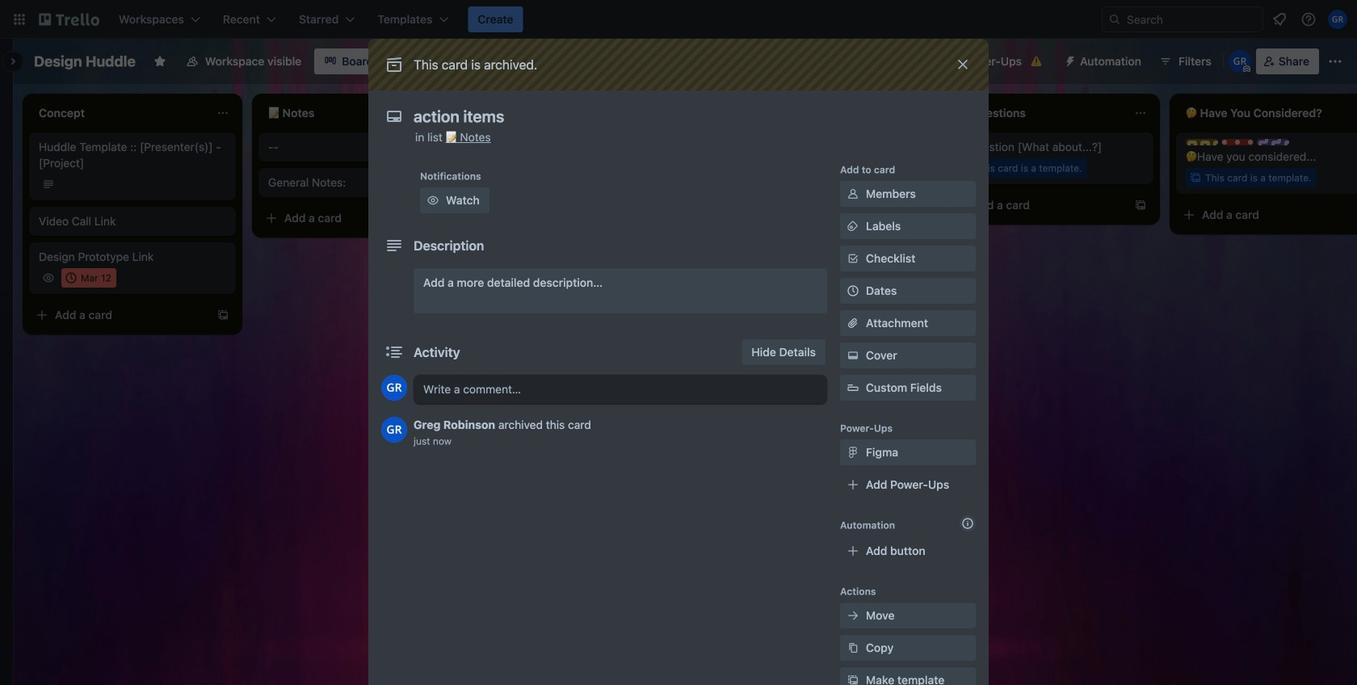 Task type: describe. For each thing, give the bounding box(es) containing it.
0 horizontal spatial create from template… image
[[446, 212, 459, 225]]

1 sm image from the top
[[845, 218, 861, 234]]

1 vertical spatial greg robinson (gregrobinson96) image
[[381, 375, 407, 401]]

greg robinson (gregrobinson96) image
[[1229, 50, 1251, 73]]

greg robinson (gregrobinson96) image inside primary element
[[1328, 10, 1348, 29]]

Board name text field
[[26, 48, 144, 74]]

Search field
[[1121, 7, 1263, 32]]

color: red, title: none image
[[1222, 139, 1254, 145]]

show menu image
[[1327, 53, 1344, 69]]



Task type: vqa. For each thing, say whether or not it's contained in the screenshot.
ON
no



Task type: locate. For each thing, give the bounding box(es) containing it.
2 sm image from the top
[[845, 347, 861, 364]]

create from template… image
[[905, 199, 918, 212], [1134, 199, 1147, 212], [446, 212, 459, 225]]

sm image
[[1058, 48, 1080, 71], [845, 186, 861, 202], [425, 192, 441, 208], [845, 444, 861, 461], [845, 640, 861, 656], [845, 672, 861, 685]]

0 notifications image
[[1270, 10, 1289, 29]]

open information menu image
[[1301, 11, 1317, 27]]

create from template… image
[[217, 309, 229, 322]]

color: yellow, title: none image
[[1186, 139, 1218, 145]]

star or unstar board image
[[153, 55, 166, 68]]

None text field
[[406, 102, 939, 131]]

3 sm image from the top
[[845, 608, 861, 624]]

search image
[[1108, 13, 1121, 26]]

1 vertical spatial sm image
[[845, 347, 861, 364]]

2 horizontal spatial create from template… image
[[1134, 199, 1147, 212]]

primary element
[[0, 0, 1357, 39]]

1 horizontal spatial create from template… image
[[905, 199, 918, 212]]

Write a comment text field
[[414, 375, 827, 404]]

greg robinson (gregrobinson96) image
[[1328, 10, 1348, 29], [381, 375, 407, 401], [381, 417, 407, 443]]

0 vertical spatial sm image
[[845, 218, 861, 234]]

0 vertical spatial greg robinson (gregrobinson96) image
[[1328, 10, 1348, 29]]

sm image
[[845, 218, 861, 234], [845, 347, 861, 364], [845, 608, 861, 624]]

None checkbox
[[61, 268, 116, 288]]

color: purple, title: none image
[[1257, 139, 1289, 145]]

customize views image
[[391, 53, 407, 69]]

2 vertical spatial sm image
[[845, 608, 861, 624]]

2 vertical spatial greg robinson (gregrobinson96) image
[[381, 417, 407, 443]]



